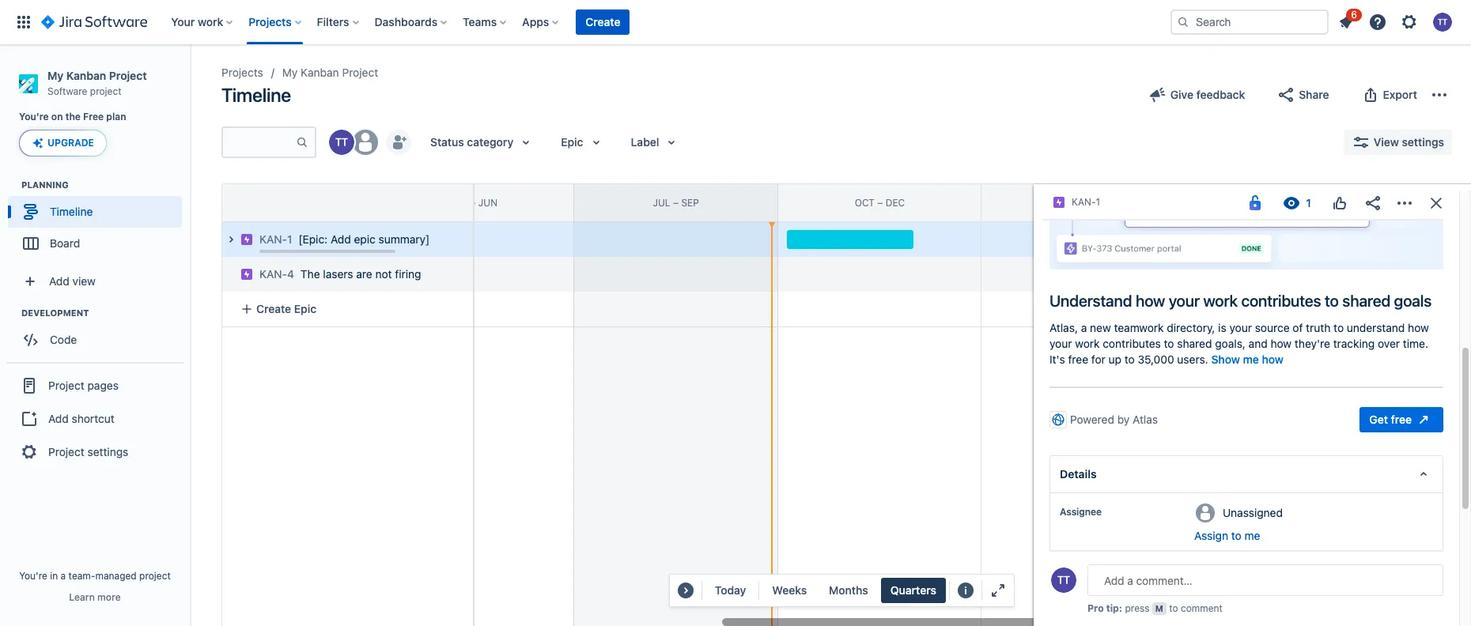 Task type: describe. For each thing, give the bounding box(es) containing it.
planning image
[[2, 176, 21, 195]]

0 vertical spatial add
[[331, 233, 351, 246]]

board link
[[8, 228, 182, 260]]

add view
[[49, 275, 96, 288]]

jul for jul – sep
[[653, 197, 671, 209]]

feedback
[[1197, 88, 1246, 101]]

apps button
[[518, 9, 565, 35]]

epic image
[[241, 268, 253, 281]]

development image
[[2, 304, 21, 323]]

team-
[[69, 571, 95, 582]]

details element
[[1050, 456, 1444, 494]]

jun for apr – jun '24
[[1282, 197, 1301, 209]]

m
[[1156, 604, 1164, 614]]

comment
[[1181, 603, 1223, 615]]

projects button
[[244, 9, 308, 35]]

epic
[[294, 302, 317, 316]]

profile image of terry turtle image
[[1052, 568, 1077, 593]]

[epic:
[[299, 233, 328, 246]]

start date
[[1060, 595, 1106, 607]]

legend image
[[957, 582, 976, 601]]

you're for you're in a team-managed project
[[19, 571, 47, 582]]

me
[[1245, 530, 1261, 543]]

add view button
[[9, 266, 180, 298]]

settings for view settings
[[1403, 135, 1445, 149]]

free
[[83, 111, 104, 123]]

assign
[[1195, 530, 1229, 543]]

the
[[65, 111, 81, 123]]

– for jul – sep
[[673, 197, 679, 209]]

pages
[[87, 379, 119, 392]]

6
[[1352, 9, 1358, 21]]

jun for apr – jun
[[479, 197, 498, 209]]

are
[[356, 267, 373, 281]]

upgrade button
[[20, 131, 106, 156]]

teams
[[463, 15, 497, 28]]

learn more
[[69, 592, 121, 604]]

1 for kan-1
[[1096, 196, 1101, 208]]

1 for kan-1 [epic: add epic summary]
[[287, 233, 292, 246]]

– for apr – jun
[[470, 197, 476, 209]]

– for apr – jun '24
[[1273, 197, 1279, 209]]

project pages
[[48, 379, 119, 392]]

kan-1 [epic: add epic summary]
[[260, 233, 430, 246]]

kan-4 link
[[260, 267, 294, 282]]

your work button
[[166, 9, 239, 35]]

my kanban project software project
[[47, 69, 147, 97]]

quarters
[[891, 584, 937, 597]]

view settings button
[[1344, 130, 1453, 155]]

Add a comment… field
[[1088, 565, 1444, 597]]

learn more button
[[69, 592, 121, 605]]

0 vertical spatial timeline
[[222, 84, 291, 106]]

you're in a team-managed project
[[19, 571, 171, 582]]

export icon image
[[1361, 85, 1380, 104]]

notifications image
[[1337, 13, 1356, 32]]

kanban for my kanban project
[[301, 66, 339, 79]]

board
[[50, 237, 80, 250]]

epic
[[354, 233, 376, 246]]

project up 'add shortcut'
[[48, 379, 84, 392]]

export button
[[1352, 82, 1428, 108]]

kan- for kan-4 the lasers are not firing
[[260, 267, 287, 281]]

assign to me
[[1195, 530, 1261, 543]]

jan
[[1050, 197, 1068, 209]]

your work
[[171, 15, 223, 28]]

oct for oct 05, 2023
[[1195, 595, 1213, 608]]

projects for projects dropdown button
[[249, 15, 292, 28]]

settings image
[[1401, 13, 1420, 32]]

filters button
[[312, 9, 365, 35]]

my for my kanban project software project
[[47, 69, 63, 82]]

create epic
[[256, 302, 317, 316]]

create for create
[[586, 15, 621, 28]]

in
[[50, 571, 58, 582]]

example-
[[1198, 559, 1246, 572]]

dashboards
[[375, 15, 438, 28]]

apr – jun
[[449, 197, 498, 209]]

not
[[376, 267, 392, 281]]

apps
[[522, 15, 549, 28]]

kan- for kan-1
[[1072, 196, 1096, 208]]

apr – jun '24
[[1252, 197, 1318, 209]]

assignee
[[1060, 507, 1102, 519]]

add people image
[[389, 133, 408, 152]]

example-label
[[1198, 559, 1271, 572]]

development
[[21, 308, 89, 318]]

sidebar navigation image
[[173, 63, 207, 95]]

sep
[[682, 197, 699, 209]]

example-label link
[[1195, 559, 1274, 575]]

share button
[[1268, 82, 1339, 108]]

view
[[1374, 135, 1400, 149]]

view
[[72, 275, 96, 288]]

learn
[[69, 592, 95, 604]]

managed
[[95, 571, 137, 582]]

code link
[[8, 325, 182, 356]]

kan-4 the lasers are not firing
[[260, 267, 421, 281]]

date
[[1086, 595, 1106, 607]]

0 horizontal spatial to
[[1170, 603, 1179, 615]]

your profile and settings image
[[1434, 13, 1453, 32]]

my kanban project link
[[282, 63, 378, 82]]

you're on the free plan
[[19, 111, 126, 123]]

firing
[[395, 267, 421, 281]]

2023
[[1236, 595, 1263, 608]]

project settings
[[48, 445, 128, 459]]

4
[[287, 267, 294, 281]]

planning
[[21, 180, 69, 190]]

unassigned image
[[353, 130, 378, 155]]



Task type: vqa. For each thing, say whether or not it's contained in the screenshot.
See all shortcuts "button"
no



Task type: locate. For each thing, give the bounding box(es) containing it.
project down filters popup button
[[342, 66, 378, 79]]

today
[[715, 584, 747, 597]]

jul right close image
[[1456, 197, 1472, 209]]

dec
[[886, 197, 905, 209]]

add shortcut
[[48, 412, 115, 426]]

kan-1
[[1072, 196, 1101, 208]]

add left shortcut
[[48, 412, 69, 426]]

shortcut
[[72, 412, 115, 426]]

code
[[50, 333, 77, 347]]

planning group
[[8, 179, 189, 265]]

projects right sidebar navigation icon
[[222, 66, 263, 79]]

create inside button
[[586, 15, 621, 28]]

3 – from the left
[[878, 197, 883, 209]]

projects inside dropdown button
[[249, 15, 292, 28]]

1 horizontal spatial apr
[[1252, 197, 1271, 209]]

0 vertical spatial 1
[[1096, 196, 1101, 208]]

projects up projects link at the top left of page
[[249, 15, 292, 28]]

kanban inside my kanban project software project
[[66, 69, 106, 82]]

timeline down projects link at the top left of page
[[222, 84, 291, 106]]

jul
[[653, 197, 671, 209], [1456, 197, 1472, 209]]

export
[[1384, 88, 1418, 101]]

jan – mar '24
[[1050, 197, 1117, 209]]

weeks button
[[763, 578, 817, 604]]

add inside popup button
[[49, 275, 69, 288]]

share image
[[1364, 194, 1383, 213]]

timeline link
[[8, 197, 182, 228]]

5 – from the left
[[1273, 197, 1279, 209]]

close image
[[1428, 194, 1447, 213]]

kan-1 link right the jan
[[1072, 195, 1101, 211]]

1 horizontal spatial my
[[282, 66, 298, 79]]

label
[[1246, 559, 1271, 572]]

1 left the [epic:
[[287, 233, 292, 246]]

my
[[282, 66, 298, 79], [47, 69, 63, 82]]

to right m
[[1170, 603, 1179, 615]]

to inside button
[[1232, 530, 1242, 543]]

1 jun from the left
[[479, 197, 498, 209]]

months
[[829, 584, 869, 597]]

kanban inside my kanban project link
[[301, 66, 339, 79]]

0 horizontal spatial epic image
[[241, 233, 253, 246]]

create inside 'button'
[[256, 302, 291, 316]]

my up software
[[47, 69, 63, 82]]

kan- up kan-4 link at top left
[[260, 233, 287, 246]]

add for add shortcut
[[48, 412, 69, 426]]

project inside my kanban project software project
[[109, 69, 147, 82]]

settings inside dropdown button
[[1403, 135, 1445, 149]]

jul – sep
[[653, 197, 699, 209]]

1 vertical spatial kan-
[[260, 233, 287, 246]]

0 vertical spatial kan-
[[1072, 196, 1096, 208]]

create button
[[576, 9, 630, 35]]

1 you're from the top
[[19, 111, 49, 123]]

my for my kanban project
[[282, 66, 298, 79]]

1 horizontal spatial kan-1 link
[[1072, 195, 1101, 211]]

show child issues image
[[222, 230, 241, 249]]

project down 'add shortcut'
[[48, 445, 84, 459]]

0 horizontal spatial kanban
[[66, 69, 106, 82]]

copy link to issue image
[[1098, 196, 1110, 209]]

1 apr from the left
[[449, 197, 468, 209]]

more
[[97, 592, 121, 604]]

assign to me button
[[1195, 529, 1428, 545]]

timeline inside planning group
[[50, 205, 93, 218]]

kan-
[[1072, 196, 1096, 208], [260, 233, 287, 246], [260, 267, 287, 281]]

primary element
[[9, 0, 1171, 44]]

epic image
[[1053, 196, 1066, 209], [241, 233, 253, 246]]

view settings image
[[1352, 133, 1371, 152]]

oct
[[855, 197, 875, 209], [1195, 595, 1213, 608]]

project up the plan
[[109, 69, 147, 82]]

1 horizontal spatial timeline
[[222, 84, 291, 106]]

project right the managed
[[139, 571, 171, 582]]

help image
[[1369, 13, 1388, 32]]

the
[[301, 267, 320, 281]]

0 horizontal spatial apr
[[449, 197, 468, 209]]

kan- right epic image
[[260, 267, 287, 281]]

1 vertical spatial you're
[[19, 571, 47, 582]]

jira software image
[[41, 13, 147, 32], [41, 13, 147, 32]]

0 vertical spatial oct
[[855, 197, 875, 209]]

settings down add shortcut button
[[87, 445, 128, 459]]

create right apps popup button
[[586, 15, 621, 28]]

upgrade
[[47, 137, 94, 149]]

– for jan – mar '24
[[1071, 197, 1076, 209]]

1 vertical spatial settings
[[87, 445, 128, 459]]

today button
[[706, 578, 756, 604]]

Search timeline text field
[[223, 128, 296, 157]]

0 horizontal spatial jun
[[479, 197, 498, 209]]

0 horizontal spatial my
[[47, 69, 63, 82]]

2 jun from the left
[[1282, 197, 1301, 209]]

1 – from the left
[[470, 197, 476, 209]]

0 vertical spatial settings
[[1403, 135, 1445, 149]]

1 vertical spatial 1
[[287, 233, 292, 246]]

add shortcut button
[[6, 404, 184, 435]]

filters
[[317, 15, 349, 28]]

start
[[1060, 595, 1083, 607]]

you're left on
[[19, 111, 49, 123]]

kan- left the copy link to issue image at the right top
[[1072, 196, 1096, 208]]

press
[[1126, 603, 1150, 615]]

1 '24 from the left
[[1102, 197, 1117, 209]]

0 horizontal spatial project
[[90, 85, 122, 97]]

0 vertical spatial project
[[90, 85, 122, 97]]

add inside button
[[48, 412, 69, 426]]

1 right the jan
[[1096, 196, 1101, 208]]

my kanban project
[[282, 66, 378, 79]]

you're for you're on the free plan
[[19, 111, 49, 123]]

'24 for apr – jun '24
[[1303, 197, 1318, 209]]

2 '24 from the left
[[1303, 197, 1318, 209]]

settings
[[1403, 135, 1445, 149], [87, 445, 128, 459]]

oct for oct – dec
[[855, 197, 875, 209]]

details
[[1060, 468, 1097, 481]]

kanban down filters
[[301, 66, 339, 79]]

settings for project settings
[[87, 445, 128, 459]]

1 vertical spatial to
[[1170, 603, 1179, 615]]

oct left dec
[[855, 197, 875, 209]]

actions image
[[1396, 194, 1415, 213]]

1 horizontal spatial epic image
[[1053, 196, 1066, 209]]

2 jul from the left
[[1456, 197, 1472, 209]]

1 vertical spatial add
[[49, 275, 69, 288]]

appswitcher icon image
[[14, 13, 33, 32]]

your
[[171, 15, 195, 28]]

1 horizontal spatial kanban
[[301, 66, 339, 79]]

search image
[[1177, 16, 1190, 28]]

0 vertical spatial you're
[[19, 111, 49, 123]]

unassigned
[[1223, 506, 1284, 520]]

create left epic
[[256, 302, 291, 316]]

epic image left kan-1
[[1053, 196, 1066, 209]]

kanban up software
[[66, 69, 106, 82]]

2 – from the left
[[673, 197, 679, 209]]

group
[[6, 363, 184, 475]]

add for add view
[[49, 275, 69, 288]]

software
[[47, 85, 87, 97]]

tip:
[[1107, 603, 1123, 615]]

1 horizontal spatial '24
[[1303, 197, 1318, 209]]

– for oct – dec
[[878, 197, 883, 209]]

enter full screen image
[[989, 582, 1008, 601]]

pro tip: press m to comment
[[1088, 603, 1223, 615]]

vote options: no one has voted for this issue yet. image
[[1331, 194, 1350, 213]]

0 vertical spatial kan-1 link
[[1072, 195, 1101, 211]]

you're
[[19, 111, 49, 123], [19, 571, 47, 582]]

1 horizontal spatial jun
[[1282, 197, 1301, 209]]

group containing project pages
[[6, 363, 184, 475]]

0 vertical spatial projects
[[249, 15, 292, 28]]

mar
[[1079, 197, 1100, 209]]

project inside my kanban project software project
[[90, 85, 122, 97]]

1 horizontal spatial project
[[139, 571, 171, 582]]

0 vertical spatial create
[[586, 15, 621, 28]]

settings inside group
[[87, 445, 128, 459]]

jul left sep at top left
[[653, 197, 671, 209]]

2 vertical spatial kan-
[[260, 267, 287, 281]]

add left the view
[[49, 275, 69, 288]]

pro
[[1088, 603, 1104, 615]]

0 horizontal spatial timeline
[[50, 205, 93, 218]]

add
[[331, 233, 351, 246], [49, 275, 69, 288], [48, 412, 69, 426]]

project
[[342, 66, 378, 79], [109, 69, 147, 82], [48, 379, 84, 392], [48, 445, 84, 459]]

kanban for my kanban project software project
[[66, 69, 106, 82]]

summary]
[[379, 233, 430, 246]]

2 apr from the left
[[1252, 197, 1271, 209]]

apr for apr – jun '24
[[1252, 197, 1271, 209]]

1 vertical spatial oct
[[1195, 595, 1213, 608]]

apr for apr – jun
[[449, 197, 468, 209]]

months button
[[820, 578, 878, 604]]

'24 left vote options: no one has voted for this issue yet. image
[[1303, 197, 1318, 209]]

–
[[470, 197, 476, 209], [673, 197, 679, 209], [878, 197, 883, 209], [1071, 197, 1076, 209], [1273, 197, 1279, 209]]

create for create epic
[[256, 302, 291, 316]]

project pages link
[[6, 369, 184, 404]]

4 – from the left
[[1071, 197, 1076, 209]]

1 horizontal spatial jul
[[1456, 197, 1472, 209]]

to
[[1232, 530, 1242, 543], [1170, 603, 1179, 615]]

kan-1 link up kan-4 link at top left
[[260, 232, 292, 248]]

0 vertical spatial epic image
[[1053, 196, 1066, 209]]

2 you're from the top
[[19, 571, 47, 582]]

jul for jul
[[1456, 197, 1472, 209]]

0 vertical spatial to
[[1232, 530, 1242, 543]]

oct 05, 2023
[[1195, 595, 1263, 608]]

timeline up board
[[50, 205, 93, 218]]

share
[[1300, 88, 1330, 101]]

create epic button
[[231, 295, 464, 324]]

2 vertical spatial add
[[48, 412, 69, 426]]

weeks
[[773, 584, 807, 597]]

kanban
[[301, 66, 339, 79], [66, 69, 106, 82]]

1 vertical spatial project
[[139, 571, 171, 582]]

1 horizontal spatial settings
[[1403, 135, 1445, 149]]

1 horizontal spatial oct
[[1195, 595, 1213, 608]]

settings right view on the top
[[1403, 135, 1445, 149]]

0 horizontal spatial '24
[[1102, 197, 1117, 209]]

terry turtle image
[[329, 130, 355, 155]]

epic image up epic image
[[241, 233, 253, 246]]

plan
[[106, 111, 126, 123]]

projects for projects link at the top left of page
[[222, 66, 263, 79]]

0 horizontal spatial oct
[[855, 197, 875, 209]]

apr
[[449, 197, 468, 209], [1252, 197, 1271, 209]]

jun
[[479, 197, 498, 209], [1282, 197, 1301, 209]]

1 vertical spatial projects
[[222, 66, 263, 79]]

share image
[[1277, 85, 1296, 104]]

0 horizontal spatial kan-1 link
[[260, 232, 292, 248]]

'24 right the mar
[[1102, 197, 1117, 209]]

development group
[[8, 307, 189, 361]]

1 jul from the left
[[653, 197, 671, 209]]

0 horizontal spatial create
[[256, 302, 291, 316]]

view settings
[[1374, 135, 1445, 149]]

oct left 05,
[[1195, 595, 1213, 608]]

my right projects link at the top left of page
[[282, 66, 298, 79]]

1 vertical spatial epic image
[[241, 233, 253, 246]]

'24
[[1102, 197, 1117, 209], [1303, 197, 1318, 209]]

0 horizontal spatial settings
[[87, 445, 128, 459]]

1 horizontal spatial create
[[586, 15, 621, 28]]

you're left in in the bottom of the page
[[19, 571, 47, 582]]

give feedback button
[[1139, 82, 1255, 108]]

add left epic
[[331, 233, 351, 246]]

0 horizontal spatial jul
[[653, 197, 671, 209]]

1 vertical spatial create
[[256, 302, 291, 316]]

my inside my kanban project software project
[[47, 69, 63, 82]]

05,
[[1216, 595, 1233, 608]]

1 vertical spatial timeline
[[50, 205, 93, 218]]

kan- for kan-1 [epic: add epic summary]
[[260, 233, 287, 246]]

1 horizontal spatial to
[[1232, 530, 1242, 543]]

'24 for jan – mar '24
[[1102, 197, 1117, 209]]

dashboards button
[[370, 9, 454, 35]]

project
[[90, 85, 122, 97], [139, 571, 171, 582]]

oct – dec
[[855, 197, 905, 209]]

to left me
[[1232, 530, 1242, 543]]

banner containing your work
[[0, 0, 1472, 44]]

project up the plan
[[90, 85, 122, 97]]

1 horizontal spatial 1
[[1096, 196, 1101, 208]]

banner
[[0, 0, 1472, 44]]

projects link
[[222, 63, 263, 82]]

Search field
[[1171, 9, 1329, 35]]

1 vertical spatial kan-1 link
[[260, 232, 292, 248]]

work
[[198, 15, 223, 28]]

0 horizontal spatial 1
[[287, 233, 292, 246]]

on
[[51, 111, 63, 123]]

my inside my kanban project link
[[282, 66, 298, 79]]



